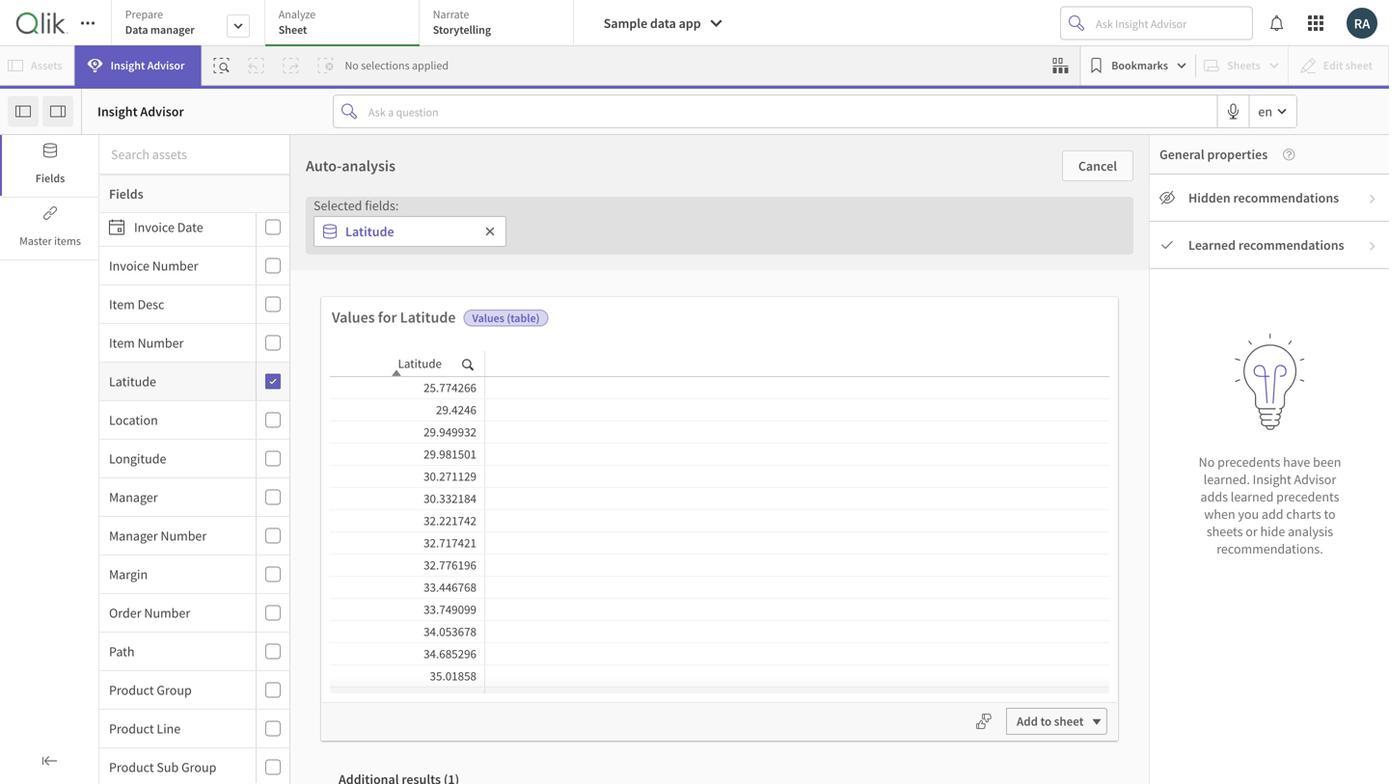 Task type: vqa. For each thing, say whether or not it's contained in the screenshot.
top the Ruby Anderson icon
no



Task type: locate. For each thing, give the bounding box(es) containing it.
no precedents have been learned. insight advisor adds learned precedents when you add charts to sheets or hide analysis recommendations.
[[1199, 454, 1342, 558]]

small image for learned recommendations
[[1367, 240, 1379, 252]]

analysis inside no precedents have been learned. insight advisor adds learned precedents when you add charts to sheets or hide analysis recommendations.
[[1288, 523, 1334, 541]]

number up margin button
[[161, 527, 207, 545]]

Search assets text field
[[99, 137, 290, 172]]

recommendations for learned recommendations
[[1239, 236, 1345, 254]]

1 master items button from the left
[[0, 198, 98, 259]]

narrate storytelling
[[433, 7, 491, 37]]

2 vertical spatial you
[[396, 604, 417, 622]]

1 vertical spatial manager
[[109, 527, 158, 545]]

latitude
[[345, 223, 394, 240], [400, 308, 456, 327], [398, 356, 442, 372], [109, 373, 156, 390]]

hide
[[1261, 523, 1286, 541]]

0 vertical spatial invoice
[[134, 219, 175, 236]]

explore for explore the data
[[392, 484, 442, 503]]

date
[[177, 219, 203, 236]]

0 horizontal spatial your
[[390, 523, 416, 540]]

1 horizontal spatial for
[[462, 549, 478, 566]]

2 horizontal spatial sheet.
[[954, 578, 988, 595]]

product group button
[[99, 682, 252, 699]]

bookmarks button
[[1085, 50, 1192, 81]]

sheet. for data
[[508, 604, 542, 622]]

number down desc
[[138, 334, 184, 352]]

to right adding
[[848, 262, 868, 291]]

0 vertical spatial product
[[109, 682, 154, 699]]

manager number
[[109, 527, 207, 545]]

no inside no precedents have been learned. insight advisor adds learned precedents when you add charts to sheets or hide analysis recommendations.
[[1199, 454, 1215, 471]]

to right saved
[[756, 578, 768, 595]]

. press space to sort on this column. element
[[485, 351, 1109, 377]]

0 vertical spatial you
[[1239, 506, 1259, 523]]

you left add
[[1239, 506, 1259, 523]]

sheet. down and
[[954, 578, 988, 595]]

manager menu item
[[99, 479, 290, 517]]

0 vertical spatial explore
[[392, 484, 442, 503]]

a
[[675, 484, 683, 503]]

2 small image from the top
[[1367, 240, 1379, 252]]

sheet. down can
[[678, 604, 712, 622]]

no up adds
[[1199, 454, 1215, 471]]

1 horizontal spatial no
[[1199, 454, 1215, 471]]

new
[[921, 484, 949, 503], [625, 523, 649, 540], [928, 578, 951, 595]]

0 horizontal spatial sheet.
[[508, 604, 542, 622]]

saved
[[721, 578, 754, 595]]

Ask Insight Advisor text field
[[1092, 8, 1253, 39]]

0 horizontal spatial fields
[[35, 171, 65, 186]]

advisor up be
[[703, 551, 742, 567]]

to inside . save any insights you discover to this sheet.
[[470, 604, 482, 622]]

hide assets image
[[15, 104, 31, 119]]

this down any
[[771, 578, 792, 595]]

0 vertical spatial your
[[390, 523, 416, 540]]

you inside no precedents have been learned. insight advisor adds learned precedents when you add charts to sheets or hide analysis recommendations.
[[1239, 506, 1259, 523]]

analysis right the hide
[[1288, 523, 1334, 541]]

recommendations
[[1234, 189, 1340, 207], [1239, 236, 1345, 254]]

1 product from the top
[[109, 682, 154, 699]]

1 horizontal spatial values
[[472, 311, 505, 326]]

1 horizontal spatial analysis
[[1288, 523, 1334, 541]]

invoice for invoice number
[[109, 257, 149, 275]]

sheet right add
[[1055, 714, 1084, 730]]

small image inside learned recommendations button
[[1367, 240, 1379, 252]]

. inside . any found insights can be saved to this sheet.
[[755, 549, 758, 566]]

0 horizontal spatial analysis
[[342, 156, 396, 176]]

learned recommendations
[[1189, 236, 1345, 254]]

1 horizontal spatial you
[[480, 549, 501, 566]]

2 master items button from the left
[[2, 198, 98, 259]]

recommendations.
[[1217, 541, 1324, 558]]

1 horizontal spatial or
[[1246, 523, 1258, 541]]

0 vertical spatial recommendations
[[1234, 189, 1340, 207]]

. inside . save any insights you discover to this sheet.
[[482, 575, 485, 592]]

insight
[[111, 58, 145, 73], [97, 103, 138, 120], [1253, 471, 1292, 488], [665, 551, 700, 567], [389, 576, 426, 592]]

order number button
[[99, 605, 252, 622]]

medium image
[[1160, 237, 1175, 253]]

add to sheet
[[1017, 714, 1084, 730]]

or
[[492, 523, 504, 540], [1246, 523, 1258, 541]]

search image
[[462, 355, 474, 373]]

2 item from the top
[[109, 334, 135, 352]]

have a question?
[[639, 484, 751, 503]]

choose an option below to get started adding to this sheet...
[[406, 262, 984, 291]]

insight down insight advisor dropdown button
[[97, 103, 138, 120]]

small image inside the hidden recommendations button
[[1367, 193, 1379, 205]]

0 horizontal spatial .
[[482, 575, 485, 592]]

data left app
[[650, 14, 676, 32]]

edit image
[[896, 524, 919, 541]]

1 vertical spatial product
[[109, 720, 154, 738]]

1 item from the top
[[109, 296, 135, 313]]

new right "find"
[[625, 523, 649, 540]]

new right the create
[[921, 484, 949, 503]]

manager for manager
[[109, 489, 158, 506]]

insight inside dropdown button
[[111, 58, 145, 73]]

0 vertical spatial .
[[755, 549, 758, 566]]

30.271129
[[424, 469, 477, 484]]

directly
[[447, 523, 489, 540]]

fields up master items in the left top of the page
[[35, 171, 65, 186]]

started
[[704, 262, 772, 291]]

recommendations inside button
[[1234, 189, 1340, 207]]

sheet
[[279, 22, 307, 37]]

the right in
[[712, 523, 731, 540]]

1 horizontal spatial the
[[712, 523, 731, 540]]

new for find
[[625, 523, 649, 540]]

insight advisor down insight advisor dropdown button
[[97, 103, 184, 120]]

explore inside explore your data directly or let qlik generate insights for you with
[[345, 523, 388, 540]]

advisor inside no precedents have been learned. insight advisor adds learned precedents when you add charts to sheets or hide analysis recommendations.
[[1295, 471, 1337, 488]]

precedents down have
[[1277, 488, 1340, 506]]

number for manager number
[[161, 527, 207, 545]]

sample
[[604, 14, 648, 32]]

you left with
[[480, 549, 501, 566]]

2 vertical spatial product
[[109, 759, 154, 776]]

to right add
[[1041, 714, 1052, 730]]

. for question?
[[755, 549, 758, 566]]

item inside 'menu item'
[[109, 296, 135, 313]]

1 vertical spatial insight advisor
[[97, 103, 184, 120]]

menu inside choose an option below to get started adding to this sheet... application
[[99, 208, 290, 785]]

1 vertical spatial the
[[712, 523, 731, 540]]

en
[[1259, 103, 1273, 120]]

invoice number menu item
[[99, 247, 290, 286]]

cancel button
[[1062, 151, 1134, 181]]

item desc button
[[99, 296, 252, 313]]

2 manager from the top
[[109, 527, 158, 545]]

group up product line button
[[157, 682, 192, 699]]

2 product from the top
[[109, 720, 154, 738]]

menu containing invoice date
[[99, 208, 290, 785]]

master items
[[19, 234, 81, 248]]

0 horizontal spatial no
[[345, 58, 359, 73]]

29.949932
[[424, 424, 477, 440]]

item left desc
[[109, 296, 135, 313]]

item number button
[[99, 334, 252, 352]]

number
[[152, 257, 198, 275], [138, 334, 184, 352], [161, 527, 207, 545], [144, 605, 190, 622]]

tab list
[[111, 0, 581, 48]]

product line
[[109, 720, 181, 738]]

advisor up charts
[[1295, 471, 1337, 488]]

32.717421
[[424, 535, 477, 551]]

this down save
[[484, 604, 505, 622]]

analysis up selected fields:
[[342, 156, 396, 176]]

1 vertical spatial invoice
[[109, 257, 149, 275]]

fields:
[[365, 197, 399, 214]]

recommendations down the hidden recommendations button
[[1239, 236, 1345, 254]]

the up 32.221742 on the bottom
[[445, 484, 467, 503]]

1 vertical spatial small image
[[1367, 240, 1379, 252]]

insights
[[652, 523, 696, 540], [415, 549, 459, 566], [634, 578, 678, 595], [350, 604, 394, 622]]

path button
[[99, 643, 252, 661]]

product for product group
[[109, 682, 154, 699]]

the
[[445, 484, 467, 503], [712, 523, 731, 540]]

app
[[679, 14, 701, 32]]

location menu item
[[99, 401, 290, 440]]

invoice date button
[[99, 219, 252, 236]]

0 horizontal spatial this
[[484, 604, 505, 622]]

2 horizontal spatial you
[[1239, 506, 1259, 523]]

you left 'discover'
[[396, 604, 417, 622]]

no
[[345, 58, 359, 73], [1199, 454, 1215, 471]]

insights inside explore your data directly or let qlik generate insights for you with
[[415, 549, 459, 566]]

have
[[1284, 454, 1311, 471]]

create new analytics
[[875, 484, 1012, 503]]

number inside 'menu item'
[[161, 527, 207, 545]]

1 vertical spatial this
[[771, 578, 792, 595]]

your inside explore your data directly or let qlik generate insights for you with
[[390, 523, 416, 540]]

1 vertical spatial sheet
[[1055, 714, 1084, 730]]

sheet...
[[914, 262, 984, 291]]

. left any
[[755, 549, 758, 566]]

create
[[875, 484, 918, 503]]

1 horizontal spatial this
[[771, 578, 792, 595]]

product left line at left bottom
[[109, 720, 154, 738]]

recommendations inside button
[[1239, 236, 1345, 254]]

product left sub
[[109, 759, 154, 776]]

product
[[109, 682, 154, 699], [109, 720, 154, 738], [109, 759, 154, 776]]

1 vertical spatial .
[[482, 575, 485, 592]]

0 horizontal spatial the
[[445, 484, 467, 503]]

1 small image from the top
[[1367, 193, 1379, 205]]

grid containing latitude
[[330, 351, 1110, 755]]

. for data
[[482, 575, 485, 592]]

found
[[598, 578, 631, 595]]

invoice inside menu item
[[134, 219, 175, 236]]

invoice up item desc
[[109, 257, 149, 275]]

latitude down choose
[[400, 308, 456, 327]]

1 vertical spatial no
[[1199, 454, 1215, 471]]

new down visualizations
[[928, 578, 951, 595]]

product sub group menu item
[[99, 749, 290, 785]]

data inside dropdown button
[[650, 14, 676, 32]]

to right charts
[[1324, 506, 1336, 523]]

manager button
[[99, 489, 252, 506]]

storytelling
[[433, 22, 491, 37]]

0 vertical spatial item
[[109, 296, 135, 313]]

1 vertical spatial explore
[[345, 523, 388, 540]]

insights up 33.446768
[[415, 549, 459, 566]]

latitude up location
[[109, 373, 156, 390]]

no left 'selections'
[[345, 58, 359, 73]]

0 horizontal spatial values
[[332, 308, 375, 327]]

this left sheet...
[[873, 262, 909, 291]]

let
[[506, 523, 521, 540]]

1 vertical spatial recommendations
[[1239, 236, 1345, 254]]

insights down generate
[[350, 604, 394, 622]]

0 vertical spatial sheet
[[943, 525, 973, 540]]

29.4246
[[436, 402, 477, 418]]

below
[[580, 262, 639, 291]]

smart search image
[[214, 58, 229, 73]]

1 horizontal spatial fields
[[109, 185, 143, 203]]

3 product from the top
[[109, 759, 154, 776]]

0 horizontal spatial sheet
[[943, 525, 973, 540]]

latitude inside grid
[[398, 356, 442, 372]]

latitude menu item
[[99, 363, 290, 401]]

or left the hide
[[1246, 523, 1258, 541]]

your down visualizations
[[899, 578, 925, 595]]

item down item desc
[[109, 334, 135, 352]]

sheet. down any
[[508, 604, 542, 622]]

your inside to start creating visualizations and build your new sheet.
[[899, 578, 925, 595]]

1 horizontal spatial .
[[755, 549, 758, 566]]

manager up margin
[[109, 527, 158, 545]]

1 horizontal spatial sheet
[[1055, 714, 1084, 730]]

latitude inside menu item
[[109, 373, 156, 390]]

manager down longitude
[[109, 489, 158, 506]]

explore
[[392, 484, 442, 503], [345, 523, 388, 540]]

properties
[[1208, 146, 1268, 163]]

manager inside menu item
[[109, 489, 158, 506]]

1 horizontal spatial explore
[[392, 484, 442, 503]]

longitude menu item
[[99, 440, 290, 479]]

line
[[157, 720, 181, 738]]

ra button
[[1347, 8, 1378, 39]]

insight down data
[[111, 58, 145, 73]]

number for order number
[[144, 605, 190, 622]]

number down margin button
[[144, 605, 190, 622]]

sheet inside button
[[1055, 714, 1084, 730]]

1 vertical spatial your
[[899, 578, 925, 595]]

latitude up the 25.774266 in the left of the page
[[398, 356, 442, 372]]

path menu item
[[99, 633, 290, 672]]

insight advisor down data
[[111, 58, 185, 73]]

results tabs tab list
[[323, 757, 475, 785]]

number up item desc button
[[152, 257, 198, 275]]

2 vertical spatial insight advisor
[[389, 576, 469, 592]]

0 vertical spatial manager
[[109, 489, 158, 506]]

0 horizontal spatial you
[[396, 604, 417, 622]]

invoice inside menu item
[[109, 257, 149, 275]]

recommendations down help image
[[1234, 189, 1340, 207]]

1 vertical spatial analysis
[[1288, 523, 1334, 541]]

manager inside 'menu item'
[[109, 527, 158, 545]]

add
[[1262, 506, 1284, 523]]

explore up 32.221742 on the bottom
[[392, 484, 442, 503]]

product down path
[[109, 682, 154, 699]]

0 horizontal spatial explore
[[345, 523, 388, 540]]

product sub group button
[[99, 759, 252, 776]]

or left let
[[492, 523, 504, 540]]

number for item number
[[138, 334, 184, 352]]

to
[[644, 262, 664, 291], [848, 262, 868, 291], [1324, 506, 1336, 523], [988, 523, 1000, 540], [756, 578, 768, 595], [470, 604, 482, 622], [1041, 714, 1052, 730]]

item desc menu item
[[99, 286, 290, 324]]

insight up add
[[1253, 471, 1292, 488]]

new for create
[[921, 484, 949, 503]]

data left using
[[733, 523, 759, 540]]

visualizations
[[902, 552, 978, 569]]

menu
[[99, 208, 290, 785]]

to inside . any found insights can be saved to this sheet.
[[756, 578, 768, 595]]

sheet. inside to start creating visualizations and build your new sheet.
[[954, 578, 988, 595]]

1 vertical spatial precedents
[[1277, 488, 1340, 506]]

0 vertical spatial new
[[921, 484, 949, 503]]

small image
[[1367, 193, 1379, 205], [1367, 240, 1379, 252]]

view disabled image
[[1160, 190, 1175, 206]]

0 horizontal spatial for
[[378, 308, 397, 327]]

product line menu item
[[99, 710, 290, 749]]

0 vertical spatial insight advisor
[[111, 58, 185, 73]]

general properties
[[1160, 146, 1268, 163]]

. left save
[[482, 575, 485, 592]]

advisor down insight advisor dropdown button
[[140, 103, 184, 120]]

margin button
[[99, 566, 252, 583]]

1 manager from the top
[[109, 489, 158, 506]]

insights inside . save any insights you discover to this sheet.
[[350, 604, 394, 622]]

0 vertical spatial this
[[873, 262, 909, 291]]

2 vertical spatial this
[[484, 604, 505, 622]]

latitude down fields:
[[345, 223, 394, 240]]

insight up can
[[665, 551, 700, 567]]

choose an option below to get started adding to this sheet... application
[[0, 0, 1390, 785]]

explore up generate
[[345, 523, 388, 540]]

fields up invoice date
[[109, 185, 143, 203]]

precedents up learned
[[1218, 454, 1281, 471]]

1 vertical spatial new
[[625, 523, 649, 540]]

hide properties image
[[50, 104, 66, 119]]

1 vertical spatial for
[[462, 549, 478, 566]]

1 horizontal spatial sheet.
[[678, 604, 712, 622]]

sample data app button
[[588, 8, 736, 39]]

prepare
[[125, 7, 163, 22]]

new inside to start creating visualizations and build your new sheet.
[[928, 578, 951, 595]]

0 horizontal spatial or
[[492, 523, 504, 540]]

2 vertical spatial new
[[928, 578, 951, 595]]

1 horizontal spatial your
[[899, 578, 925, 595]]

insights left in
[[652, 523, 696, 540]]

your up generate
[[390, 523, 416, 540]]

34.053678
[[424, 624, 477, 640]]

32.776196
[[424, 557, 477, 573]]

invoice number button
[[99, 257, 252, 275]]

0 vertical spatial small image
[[1367, 193, 1379, 205]]

sheet right edit
[[943, 525, 973, 540]]

0 vertical spatial no
[[345, 58, 359, 73]]

insights inside . any found insights can be saved to this sheet.
[[634, 578, 678, 595]]

invoice left date
[[134, 219, 175, 236]]

data left directly
[[419, 523, 444, 540]]

grid
[[330, 351, 1110, 755]]

using
[[761, 523, 792, 540]]

. save any insights you discover to this sheet.
[[350, 575, 542, 622]]

1 vertical spatial item
[[109, 334, 135, 352]]

sheet. inside . any found insights can be saved to this sheet.
[[678, 604, 712, 622]]

build
[[1005, 552, 1034, 569]]

en button
[[1250, 96, 1297, 127]]

to left start
[[988, 523, 1000, 540]]

group right sub
[[181, 759, 217, 776]]

invoice
[[134, 219, 175, 236], [109, 257, 149, 275]]

been
[[1313, 454, 1342, 471]]

insights down ask
[[634, 578, 678, 595]]

1 vertical spatial you
[[480, 549, 501, 566]]

grid inside choose an option below to get started adding to this sheet... application
[[330, 351, 1110, 755]]

sheet. inside . save any insights you discover to this sheet.
[[508, 604, 542, 622]]

location button
[[99, 412, 252, 429]]

learned
[[1231, 488, 1274, 506]]

insight advisor down 32.776196
[[389, 576, 469, 592]]

this inside . save any insights you discover to this sheet.
[[484, 604, 505, 622]]

item inside menu item
[[109, 334, 135, 352]]

advisor down manager
[[147, 58, 185, 73]]

to up 34.053678
[[470, 604, 482, 622]]



Task type: describe. For each thing, give the bounding box(es) containing it.
35.084103
[[424, 690, 477, 706]]

item desc
[[109, 296, 164, 313]]

hidden recommendations
[[1189, 189, 1340, 207]]

Ask a question text field
[[365, 96, 1217, 127]]

values for values for latitude
[[332, 308, 375, 327]]

product group menu item
[[99, 672, 290, 710]]

question?
[[686, 484, 751, 503]]

item for item number
[[109, 334, 135, 352]]

for inside explore your data directly or let qlik generate insights for you with
[[462, 549, 478, 566]]

you inside explore your data directly or let qlik generate insights for you with
[[480, 549, 501, 566]]

item number
[[109, 334, 184, 352]]

or inside no precedents have been learned. insight advisor adds learned precedents when you add charts to sheets or hide analysis recommendations.
[[1246, 523, 1258, 541]]

add to sheet button
[[1007, 708, 1108, 735]]

product sub group
[[109, 759, 217, 776]]

0 vertical spatial analysis
[[342, 156, 396, 176]]

1 vertical spatial group
[[181, 759, 217, 776]]

product group
[[109, 682, 192, 699]]

insight advisor inside insight advisor dropdown button
[[111, 58, 185, 73]]

item for item desc
[[109, 296, 135, 313]]

longitude button
[[99, 450, 252, 468]]

33.749099
[[424, 602, 477, 618]]

invoice date menu item
[[99, 208, 290, 247]]

values for values (table)
[[472, 311, 505, 326]]

order number
[[109, 605, 190, 622]]

option
[[511, 262, 575, 291]]

to inside to start creating visualizations and build your new sheet.
[[988, 523, 1000, 540]]

auto-analysis
[[306, 156, 396, 176]]

selections tool image
[[1053, 58, 1069, 73]]

selections
[[361, 58, 410, 73]]

manager for manager number
[[109, 527, 158, 545]]

. any found insights can be saved to this sheet.
[[598, 549, 792, 622]]

add
[[1017, 714, 1038, 730]]

product for product line
[[109, 720, 154, 738]]

find
[[598, 523, 623, 540]]

manager number menu item
[[99, 517, 290, 556]]

tab list containing prepare
[[111, 0, 581, 48]]

any
[[761, 549, 782, 566]]

number for invoice number
[[152, 257, 198, 275]]

0 vertical spatial the
[[445, 484, 467, 503]]

no for no selections applied
[[345, 58, 359, 73]]

values for latitude
[[332, 308, 456, 327]]

explore for explore your data directly or let qlik generate insights for you with
[[345, 523, 388, 540]]

data
[[125, 22, 148, 37]]

invoice for invoice date
[[134, 219, 175, 236]]

recommendations for hidden recommendations
[[1234, 189, 1340, 207]]

applied
[[412, 58, 449, 73]]

data up directly
[[470, 484, 500, 503]]

longitude
[[109, 450, 166, 468]]

advisor inside dropdown button
[[147, 58, 185, 73]]

order number menu item
[[99, 594, 290, 633]]

can
[[681, 578, 701, 595]]

explore your data directly or let qlik generate insights for you with
[[345, 523, 546, 566]]

no for no precedents have been learned. insight advisor adds learned precedents when you add charts to sheets or hide analysis recommendations.
[[1199, 454, 1215, 471]]

deselect field image
[[484, 226, 496, 237]]

insight inside no precedents have been learned. insight advisor adds learned precedents when you add charts to sheets or hide analysis recommendations.
[[1253, 471, 1292, 488]]

path
[[109, 643, 135, 661]]

to inside button
[[1041, 714, 1052, 730]]

small image for hidden recommendations
[[1367, 193, 1379, 205]]

auto-
[[306, 156, 342, 176]]

to start creating visualizations and build your new sheet.
[[853, 523, 1034, 595]]

sub
[[157, 759, 179, 776]]

2 horizontal spatial this
[[873, 262, 909, 291]]

help image
[[1268, 148, 1295, 160]]

margin
[[109, 566, 148, 583]]

adds
[[1201, 488, 1228, 506]]

to inside no precedents have been learned. insight advisor adds learned precedents when you add charts to sheets or hide analysis recommendations.
[[1324, 506, 1336, 523]]

in
[[699, 523, 709, 540]]

creating
[[853, 552, 899, 569]]

ask insight advisor
[[644, 551, 742, 567]]

manager number button
[[99, 527, 252, 545]]

hidden recommendations button
[[1150, 175, 1390, 222]]

an
[[483, 262, 507, 291]]

bookmarks
[[1112, 58, 1169, 73]]

35.01858
[[430, 668, 477, 684]]

find new insights in the data using
[[598, 523, 792, 540]]

product for product sub group
[[109, 759, 154, 776]]

ra
[[1355, 14, 1371, 32]]

items
[[54, 234, 81, 248]]

manager
[[150, 22, 195, 37]]

or inside explore your data directly or let qlik generate insights for you with
[[492, 523, 504, 540]]

be
[[704, 578, 718, 595]]

generate
[[363, 549, 412, 566]]

insight down generate
[[389, 576, 426, 592]]

advisor down 32.776196
[[429, 576, 469, 592]]

explore the data
[[392, 484, 500, 503]]

0 vertical spatial for
[[378, 308, 397, 327]]

learned recommendations button
[[1150, 222, 1390, 269]]

invoice number
[[109, 257, 198, 275]]

this inside . any found insights can be saved to this sheet.
[[771, 578, 792, 595]]

to left get
[[644, 262, 664, 291]]

32.221742
[[424, 513, 477, 529]]

34.685296
[[424, 646, 477, 662]]

hidden
[[1189, 189, 1231, 207]]

get
[[668, 262, 699, 291]]

insight advisor button
[[75, 45, 201, 86]]

charts
[[1287, 506, 1322, 523]]

ask
[[644, 551, 662, 567]]

data inside explore your data directly or let qlik generate insights for you with
[[419, 523, 444, 540]]

values (table)
[[472, 311, 540, 326]]

analyze
[[279, 7, 316, 22]]

item number menu item
[[99, 324, 290, 363]]

0 vertical spatial precedents
[[1218, 454, 1281, 471]]

29.981501
[[424, 446, 477, 462]]

master
[[19, 234, 52, 248]]

discover
[[420, 604, 467, 622]]

search image
[[620, 550, 644, 567]]

with
[[504, 549, 529, 566]]

location
[[109, 412, 158, 429]]

prepare data manager
[[125, 7, 195, 37]]

0 vertical spatial group
[[157, 682, 192, 699]]

product line button
[[99, 720, 252, 738]]

have
[[639, 484, 672, 503]]

sheet. for analytics
[[954, 578, 988, 595]]

sheets
[[1207, 523, 1243, 541]]

margin menu item
[[99, 556, 290, 594]]

save
[[488, 575, 515, 592]]

you inside . save any insights you discover to this sheet.
[[396, 604, 417, 622]]



